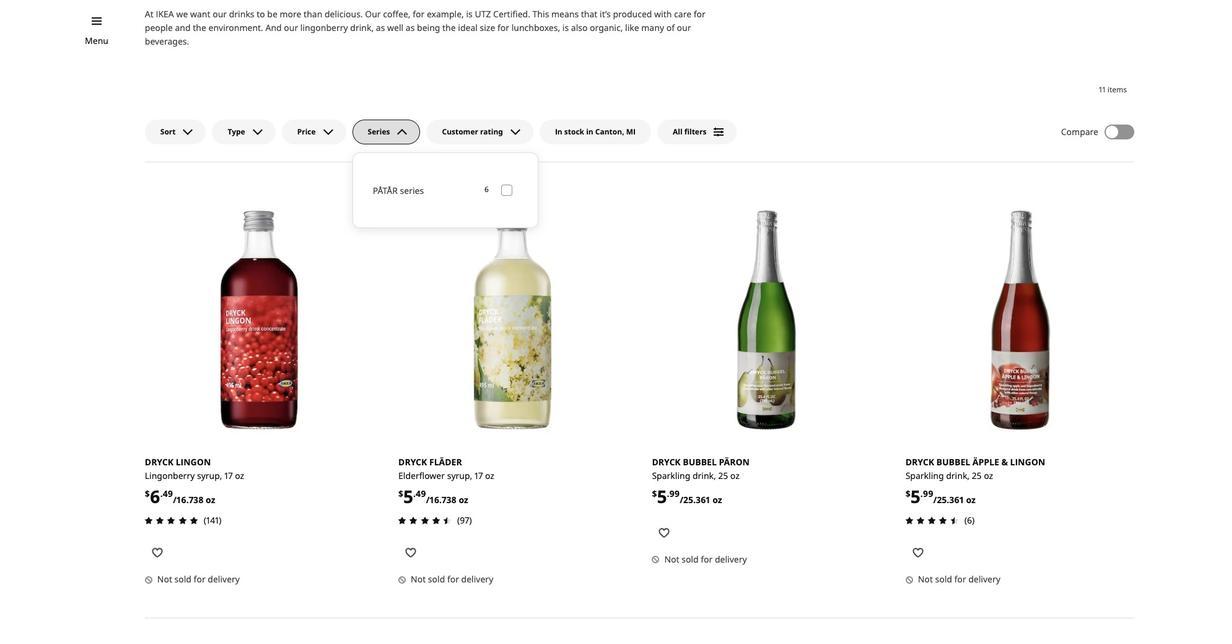 Task type: describe. For each thing, give the bounding box(es) containing it.
of
[[667, 22, 675, 33]]

1 the from the left
[[193, 22, 206, 33]]

organic,
[[590, 22, 623, 33]]

/16.738 for 6
[[173, 494, 204, 506]]

bubbel for oz
[[937, 456, 971, 468]]

delicious.
[[325, 8, 363, 20]]

being
[[417, 22, 440, 33]]

6 products element
[[485, 184, 489, 196]]

5 inside dryck fläder elderflower syrup, 17 oz $ 5 . 49 /16.738 oz
[[404, 485, 414, 508]]

påtår
[[373, 185, 398, 196]]

dryck fläder elderflower syrup, 17 oz $ 5 . 49 /16.738 oz
[[399, 456, 495, 508]]

not for 99
[[665, 554, 680, 565]]

items
[[1108, 84, 1128, 95]]

environment.
[[209, 22, 263, 33]]

we
[[176, 8, 188, 20]]

customer rating button
[[427, 119, 534, 144]]

compare
[[1062, 126, 1099, 137]]

sold for 99
[[682, 554, 699, 565]]

dryck for $
[[652, 456, 681, 468]]

delivery for 5
[[969, 574, 1001, 585]]

49 for 6
[[163, 488, 173, 499]]

bubbel for 5
[[683, 456, 717, 468]]

påtår series
[[373, 185, 424, 196]]

0 horizontal spatial our
[[213, 8, 227, 20]]

stock
[[565, 126, 585, 137]]

ikea
[[156, 8, 174, 20]]

more
[[280, 8, 302, 20]]

filters
[[685, 126, 707, 137]]

/25.361 inside dryck bubbel äpple & lingon sparkling drink, 25 oz $ 5 . 99 /25.361 oz
[[934, 494, 965, 506]]

äpple
[[973, 456, 1000, 468]]

our
[[365, 8, 381, 20]]

menu
[[85, 35, 108, 46]]

all filters
[[673, 126, 707, 137]]

0 horizontal spatial is
[[466, 8, 473, 20]]

in
[[587, 126, 594, 137]]

it's
[[600, 8, 611, 20]]

people
[[145, 22, 173, 33]]

well
[[387, 22, 404, 33]]

lingonberry
[[301, 22, 348, 33]]

sparkling inside dryck bubbel päron sparkling drink, 25 oz $ 5 . 99 /25.361 oz
[[652, 470, 691, 482]]

type
[[228, 126, 245, 137]]

25 inside dryck bubbel päron sparkling drink, 25 oz $ 5 . 99 /25.361 oz
[[719, 470, 729, 482]]

customer
[[442, 126, 479, 137]]

review: 4.7 out of 5 stars. total reviews: 6 image
[[902, 513, 963, 528]]

in stock in canton, mi
[[555, 126, 636, 137]]

drink, inside at ikea we want our drinks to be more than delicious. our coffee, for example, is utz certified. this means that it's produced with care for people and the environment. and our lingonberry drink, as well as being the ideal size for lunchboxes, is also organic, like many of our beverages.
[[350, 22, 374, 33]]

49 for 5
[[416, 488, 426, 499]]

. inside dryck bubbel äpple & lingon sparkling drink, 25 oz $ 5 . 99 /25.361 oz
[[921, 488, 924, 499]]

sort button
[[145, 119, 206, 144]]

not for /16.738
[[157, 574, 172, 585]]

dryck for 5
[[399, 456, 427, 468]]

5 inside dryck bubbel äpple & lingon sparkling drink, 25 oz $ 5 . 99 /25.361 oz
[[911, 485, 921, 508]]

menu button
[[85, 34, 108, 48]]

be
[[267, 8, 278, 20]]

price
[[297, 126, 316, 137]]

that
[[581, 8, 598, 20]]

customer rating
[[442, 126, 503, 137]]

$ inside dryck fläder elderflower syrup, 17 oz $ 5 . 49 /16.738 oz
[[399, 488, 404, 499]]

like
[[626, 22, 640, 33]]

dryck for 25
[[906, 456, 935, 468]]

review: 4.7 out of 5 stars. total reviews: 97 image
[[395, 513, 455, 528]]

delivery for /16.738
[[208, 574, 240, 585]]

syrup, for 5
[[447, 470, 473, 482]]

utz
[[475, 8, 491, 20]]

not sold for delivery for 5
[[919, 574, 1001, 585]]

11 items
[[1100, 84, 1128, 95]]

canton,
[[596, 126, 625, 137]]

/16.738 for 5
[[426, 494, 457, 506]]

not sold for delivery for /16.738
[[157, 574, 240, 585]]

$ inside dryck bubbel äpple & lingon sparkling drink, 25 oz $ 5 . 99 /25.361 oz
[[906, 488, 911, 499]]

lunchboxes,
[[512, 22, 561, 33]]

in
[[555, 126, 563, 137]]

1 horizontal spatial is
[[563, 22, 569, 33]]

size
[[480, 22, 496, 33]]

sort
[[160, 126, 176, 137]]

dryck bubbel äpple & lingon sparkling drink, 25 oz $ 5 . 99 /25.361 oz
[[906, 456, 1046, 508]]

not sold for delivery for 99
[[665, 554, 747, 565]]

6 inside dryck lingon lingonberry syrup, 17 oz $ 6 . 49 /16.738 oz
[[150, 485, 160, 508]]

sold for /16.738
[[175, 574, 192, 585]]

dryck bubbel päron sparkling drink, 25 oz $ 5 . 99 /25.361 oz
[[652, 456, 750, 508]]

dryck for 6
[[145, 456, 174, 468]]

ideal
[[458, 22, 478, 33]]

lingon inside dryck bubbel äpple & lingon sparkling drink, 25 oz $ 5 . 99 /25.361 oz
[[1011, 456, 1046, 468]]

type button
[[212, 119, 276, 144]]

(141)
[[204, 515, 222, 526]]

drink, inside dryck bubbel päron sparkling drink, 25 oz $ 5 . 99 /25.361 oz
[[693, 470, 717, 482]]

. inside dryck fläder elderflower syrup, 17 oz $ 5 . 49 /16.738 oz
[[414, 488, 416, 499]]

. inside dryck bubbel päron sparkling drink, 25 oz $ 5 . 99 /25.361 oz
[[667, 488, 670, 499]]

1 horizontal spatial our
[[284, 22, 298, 33]]



Task type: vqa. For each thing, say whether or not it's contained in the screenshot.
pack inside the GLIMMA Unscented tealights $ 5 99 /100 pack
no



Task type: locate. For each thing, give the bounding box(es) containing it.
series
[[400, 185, 424, 196]]

series
[[368, 126, 390, 137]]

.
[[160, 488, 163, 499], [414, 488, 416, 499], [667, 488, 670, 499], [921, 488, 924, 499]]

many
[[642, 22, 665, 33]]

dryck inside dryck lingon lingonberry syrup, 17 oz $ 6 . 49 /16.738 oz
[[145, 456, 174, 468]]

syrup, for 6
[[197, 470, 222, 482]]

17 for 6
[[225, 470, 233, 482]]

2 49 from the left
[[416, 488, 426, 499]]

price button
[[282, 119, 346, 144]]

(6)
[[965, 515, 975, 526]]

our right the of
[[677, 22, 692, 33]]

0 horizontal spatial 6
[[150, 485, 160, 508]]

sparkling
[[652, 470, 691, 482], [906, 470, 945, 482]]

lingon inside dryck lingon lingonberry syrup, 17 oz $ 6 . 49 /16.738 oz
[[176, 456, 211, 468]]

$
[[145, 488, 150, 499], [399, 488, 404, 499], [652, 488, 657, 499], [906, 488, 911, 499]]

0 horizontal spatial 17
[[225, 470, 233, 482]]

0 horizontal spatial syrup,
[[197, 470, 222, 482]]

0 vertical spatial is
[[466, 8, 473, 20]]

dryck inside dryck bubbel äpple & lingon sparkling drink, 25 oz $ 5 . 99 /25.361 oz
[[906, 456, 935, 468]]

0 horizontal spatial 25
[[719, 470, 729, 482]]

2 /16.738 from the left
[[426, 494, 457, 506]]

as left well
[[376, 22, 385, 33]]

17 inside dryck fläder elderflower syrup, 17 oz $ 5 . 49 /16.738 oz
[[475, 470, 483, 482]]

2 $ from the left
[[399, 488, 404, 499]]

0 horizontal spatial drink,
[[350, 22, 374, 33]]

49 down "lingonberry"
[[163, 488, 173, 499]]

0 vertical spatial 6
[[485, 184, 489, 195]]

sparkling inside dryck bubbel äpple & lingon sparkling drink, 25 oz $ 5 . 99 /25.361 oz
[[906, 470, 945, 482]]

care
[[675, 8, 692, 20]]

lingon up "lingonberry"
[[176, 456, 211, 468]]

2 5 from the left
[[657, 485, 667, 508]]

2 17 from the left
[[475, 470, 483, 482]]

25 down päron
[[719, 470, 729, 482]]

produced
[[613, 8, 652, 20]]

2 the from the left
[[443, 22, 456, 33]]

sold
[[682, 554, 699, 565], [175, 574, 192, 585], [428, 574, 445, 585], [936, 574, 953, 585]]

delivery
[[715, 554, 747, 565], [208, 574, 240, 585], [462, 574, 494, 585], [969, 574, 1001, 585]]

0 horizontal spatial 99
[[670, 488, 680, 499]]

/25.361 inside dryck bubbel päron sparkling drink, 25 oz $ 5 . 99 /25.361 oz
[[680, 494, 711, 506]]

3 . from the left
[[667, 488, 670, 499]]

1 vertical spatial is
[[563, 22, 569, 33]]

drink, inside dryck bubbel äpple & lingon sparkling drink, 25 oz $ 5 . 99 /25.361 oz
[[947, 470, 970, 482]]

0 horizontal spatial 49
[[163, 488, 173, 499]]

1 17 from the left
[[225, 470, 233, 482]]

at ikea we want our drinks to be more than delicious. our coffee, for example, is utz certified. this means that it's produced with care for people and the environment. and our lingonberry drink, as well as being the ideal size for lunchboxes, is also organic, like many of our beverages.
[[145, 8, 706, 47]]

bubbel inside dryck bubbel äpple & lingon sparkling drink, 25 oz $ 5 . 99 /25.361 oz
[[937, 456, 971, 468]]

syrup, inside dryck lingon lingonberry syrup, 17 oz $ 6 . 49 /16.738 oz
[[197, 470, 222, 482]]

1 syrup, from the left
[[197, 470, 222, 482]]

3 $ from the left
[[652, 488, 657, 499]]

0 horizontal spatial sparkling
[[652, 470, 691, 482]]

$ inside dryck bubbel päron sparkling drink, 25 oz $ 5 . 99 /25.361 oz
[[652, 488, 657, 499]]

11
[[1100, 84, 1106, 95]]

/16.738 up review: 4.7 out of 5 stars. total reviews: 97 image
[[426, 494, 457, 506]]

sold for 5
[[936, 574, 953, 585]]

bubbel left päron
[[683, 456, 717, 468]]

1 horizontal spatial the
[[443, 22, 456, 33]]

1 /25.361 from the left
[[680, 494, 711, 506]]

6 down "lingonberry"
[[150, 485, 160, 508]]

1 horizontal spatial 6
[[485, 184, 489, 195]]

1 bubbel from the left
[[683, 456, 717, 468]]

1 lingon from the left
[[176, 456, 211, 468]]

series button
[[352, 119, 421, 144]]

elderflower
[[399, 470, 445, 482]]

17 inside dryck lingon lingonberry syrup, 17 oz $ 6 . 49 /16.738 oz
[[225, 470, 233, 482]]

lingonberry
[[145, 470, 195, 482]]

2 sparkling from the left
[[906, 470, 945, 482]]

and
[[266, 22, 282, 33]]

1 horizontal spatial syrup,
[[447, 470, 473, 482]]

not sold for delivery
[[665, 554, 747, 565], [157, 574, 240, 585], [411, 574, 494, 585], [919, 574, 1001, 585]]

than
[[304, 8, 323, 20]]

päron
[[719, 456, 750, 468]]

2 horizontal spatial 5
[[911, 485, 921, 508]]

2 lingon from the left
[[1011, 456, 1046, 468]]

0 horizontal spatial /16.738
[[173, 494, 204, 506]]

beverages.
[[145, 35, 189, 47]]

1 horizontal spatial 25
[[973, 470, 982, 482]]

dryck
[[145, 456, 174, 468], [399, 456, 427, 468], [652, 456, 681, 468], [906, 456, 935, 468]]

syrup,
[[197, 470, 222, 482], [447, 470, 473, 482]]

for
[[413, 8, 425, 20], [694, 8, 706, 20], [498, 22, 510, 33], [701, 554, 713, 565], [194, 574, 206, 585], [448, 574, 459, 585], [955, 574, 967, 585]]

as
[[376, 22, 385, 33], [406, 22, 415, 33]]

means
[[552, 8, 579, 20]]

0 horizontal spatial /25.361
[[680, 494, 711, 506]]

example,
[[427, 8, 464, 20]]

17 right "lingonberry"
[[225, 470, 233, 482]]

/16.738
[[173, 494, 204, 506], [426, 494, 457, 506]]

to
[[257, 8, 265, 20]]

certified.
[[493, 8, 531, 20]]

and
[[175, 22, 191, 33]]

1 horizontal spatial 17
[[475, 470, 483, 482]]

4 dryck from the left
[[906, 456, 935, 468]]

/16.738 inside dryck lingon lingonberry syrup, 17 oz $ 6 . 49 /16.738 oz
[[173, 494, 204, 506]]

our down more
[[284, 22, 298, 33]]

the down "want"
[[193, 22, 206, 33]]

dryck inside dryck fläder elderflower syrup, 17 oz $ 5 . 49 /16.738 oz
[[399, 456, 427, 468]]

1 horizontal spatial as
[[406, 22, 415, 33]]

49 inside dryck fläder elderflower syrup, 17 oz $ 5 . 49 /16.738 oz
[[416, 488, 426, 499]]

. inside dryck lingon lingonberry syrup, 17 oz $ 6 . 49 /16.738 oz
[[160, 488, 163, 499]]

1 horizontal spatial 49
[[416, 488, 426, 499]]

2 horizontal spatial our
[[677, 22, 692, 33]]

5 inside dryck bubbel päron sparkling drink, 25 oz $ 5 . 99 /25.361 oz
[[657, 485, 667, 508]]

lingon
[[176, 456, 211, 468], [1011, 456, 1046, 468]]

&
[[1002, 456, 1009, 468]]

1 horizontal spatial 99
[[924, 488, 934, 499]]

1 $ from the left
[[145, 488, 150, 499]]

1 49 from the left
[[163, 488, 173, 499]]

2 as from the left
[[406, 22, 415, 33]]

4 $ from the left
[[906, 488, 911, 499]]

all filters button
[[658, 119, 737, 144]]

0 horizontal spatial the
[[193, 22, 206, 33]]

5
[[404, 485, 414, 508], [657, 485, 667, 508], [911, 485, 921, 508]]

as right well
[[406, 22, 415, 33]]

mi
[[627, 126, 636, 137]]

1 /16.738 from the left
[[173, 494, 204, 506]]

1 5 from the left
[[404, 485, 414, 508]]

our
[[213, 8, 227, 20], [284, 22, 298, 33], [677, 22, 692, 33]]

0 horizontal spatial as
[[376, 22, 385, 33]]

(97)
[[458, 515, 472, 526]]

review: 4.8 out of 5 stars. total reviews: 141 image
[[141, 513, 201, 528]]

1 25 from the left
[[719, 470, 729, 482]]

6
[[485, 184, 489, 195], [150, 485, 160, 508]]

25 down "äpple" at the bottom of the page
[[973, 470, 982, 482]]

99 inside dryck bubbel äpple & lingon sparkling drink, 25 oz $ 5 . 99 /25.361 oz
[[924, 488, 934, 499]]

coffee,
[[383, 8, 411, 20]]

is left utz on the left
[[466, 8, 473, 20]]

1 horizontal spatial 5
[[657, 485, 667, 508]]

1 horizontal spatial drink,
[[693, 470, 717, 482]]

2 syrup, from the left
[[447, 470, 473, 482]]

1 99 from the left
[[670, 488, 680, 499]]

not for 5
[[919, 574, 934, 585]]

drinks
[[229, 8, 255, 20]]

lingon right "&"
[[1011, 456, 1046, 468]]

the
[[193, 22, 206, 33], [443, 22, 456, 33]]

4 . from the left
[[921, 488, 924, 499]]

1 horizontal spatial sparkling
[[906, 470, 945, 482]]

bubbel left "äpple" at the bottom of the page
[[937, 456, 971, 468]]

/16.738 up the review: 4.8 out of 5 stars. total reviews: 141 image
[[173, 494, 204, 506]]

25 inside dryck bubbel äpple & lingon sparkling drink, 25 oz $ 5 . 99 /25.361 oz
[[973, 470, 982, 482]]

our right "want"
[[213, 8, 227, 20]]

2 bubbel from the left
[[937, 456, 971, 468]]

2 25 from the left
[[973, 470, 982, 482]]

1 as from the left
[[376, 22, 385, 33]]

fläder
[[430, 456, 462, 468]]

dryck inside dryck bubbel päron sparkling drink, 25 oz $ 5 . 99 /25.361 oz
[[652, 456, 681, 468]]

1 . from the left
[[160, 488, 163, 499]]

/25.361
[[680, 494, 711, 506], [934, 494, 965, 506]]

17
[[225, 470, 233, 482], [475, 470, 483, 482]]

2 /25.361 from the left
[[934, 494, 965, 506]]

in stock in canton, mi button
[[540, 119, 652, 144]]

2 99 from the left
[[924, 488, 934, 499]]

6 down customer rating popup button
[[485, 184, 489, 195]]

delivery for 99
[[715, 554, 747, 565]]

oz
[[235, 470, 244, 482], [485, 470, 495, 482], [731, 470, 740, 482], [985, 470, 994, 482], [206, 494, 215, 506], [459, 494, 469, 506], [713, 494, 723, 506], [967, 494, 976, 506]]

rating
[[480, 126, 503, 137]]

dryck lingon lingonberry syrup, 17 oz $ 6 . 49 /16.738 oz
[[145, 456, 244, 508]]

0 horizontal spatial 5
[[404, 485, 414, 508]]

99
[[670, 488, 680, 499], [924, 488, 934, 499]]

0 horizontal spatial bubbel
[[683, 456, 717, 468]]

drink,
[[350, 22, 374, 33], [693, 470, 717, 482], [947, 470, 970, 482]]

not
[[665, 554, 680, 565], [157, 574, 172, 585], [411, 574, 426, 585], [919, 574, 934, 585]]

at
[[145, 8, 154, 20]]

3 dryck from the left
[[652, 456, 681, 468]]

also
[[571, 22, 588, 33]]

1 dryck from the left
[[145, 456, 174, 468]]

49 down elderflower
[[416, 488, 426, 499]]

1 horizontal spatial /25.361
[[934, 494, 965, 506]]

$ inside dryck lingon lingonberry syrup, 17 oz $ 6 . 49 /16.738 oz
[[145, 488, 150, 499]]

bubbel
[[683, 456, 717, 468], [937, 456, 971, 468]]

with
[[655, 8, 672, 20]]

17 for 5
[[475, 470, 483, 482]]

this
[[533, 8, 549, 20]]

49
[[163, 488, 173, 499], [416, 488, 426, 499]]

1 horizontal spatial lingon
[[1011, 456, 1046, 468]]

/16.738 inside dryck fläder elderflower syrup, 17 oz $ 5 . 49 /16.738 oz
[[426, 494, 457, 506]]

1 sparkling from the left
[[652, 470, 691, 482]]

17 right elderflower
[[475, 470, 483, 482]]

syrup, inside dryck fläder elderflower syrup, 17 oz $ 5 . 49 /16.738 oz
[[447, 470, 473, 482]]

2 horizontal spatial drink,
[[947, 470, 970, 482]]

99 inside dryck bubbel päron sparkling drink, 25 oz $ 5 . 99 /25.361 oz
[[670, 488, 680, 499]]

3 5 from the left
[[911, 485, 921, 508]]

bubbel inside dryck bubbel päron sparkling drink, 25 oz $ 5 . 99 /25.361 oz
[[683, 456, 717, 468]]

49 inside dryck lingon lingonberry syrup, 17 oz $ 6 . 49 /16.738 oz
[[163, 488, 173, 499]]

1 horizontal spatial bubbel
[[937, 456, 971, 468]]

want
[[190, 8, 210, 20]]

the down "example,"
[[443, 22, 456, 33]]

2 dryck from the left
[[399, 456, 427, 468]]

is down means
[[563, 22, 569, 33]]

syrup, right "lingonberry"
[[197, 470, 222, 482]]

1 vertical spatial 6
[[150, 485, 160, 508]]

2 . from the left
[[414, 488, 416, 499]]

syrup, down fläder
[[447, 470, 473, 482]]

0 horizontal spatial lingon
[[176, 456, 211, 468]]

all
[[673, 126, 683, 137]]

1 horizontal spatial /16.738
[[426, 494, 457, 506]]

25
[[719, 470, 729, 482], [973, 470, 982, 482]]



